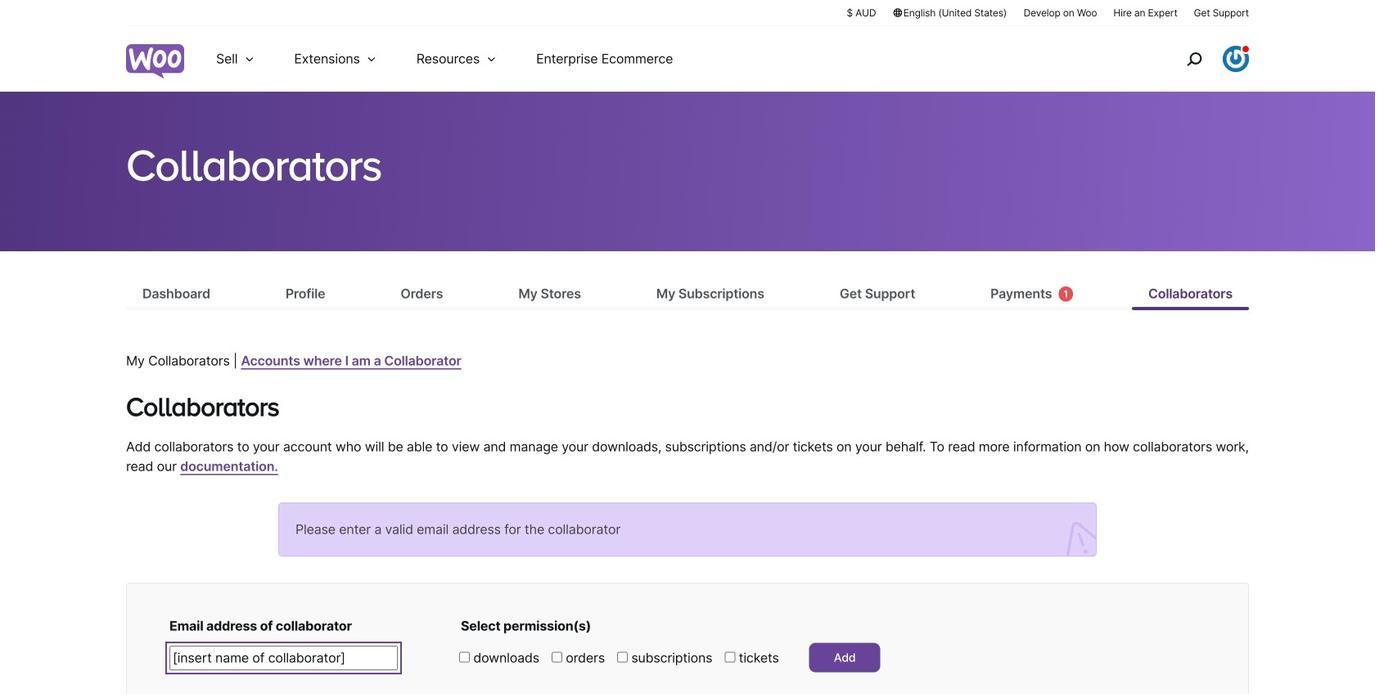 Task type: describe. For each thing, give the bounding box(es) containing it.
open account menu image
[[1223, 46, 1249, 72]]

search image
[[1181, 46, 1207, 72]]



Task type: locate. For each thing, give the bounding box(es) containing it.
None checkbox
[[552, 652, 562, 663], [725, 652, 735, 663], [552, 652, 562, 663], [725, 652, 735, 663]]

service navigation menu element
[[1152, 32, 1249, 86]]

None checkbox
[[459, 652, 470, 663], [617, 652, 628, 663], [459, 652, 470, 663], [617, 652, 628, 663]]



